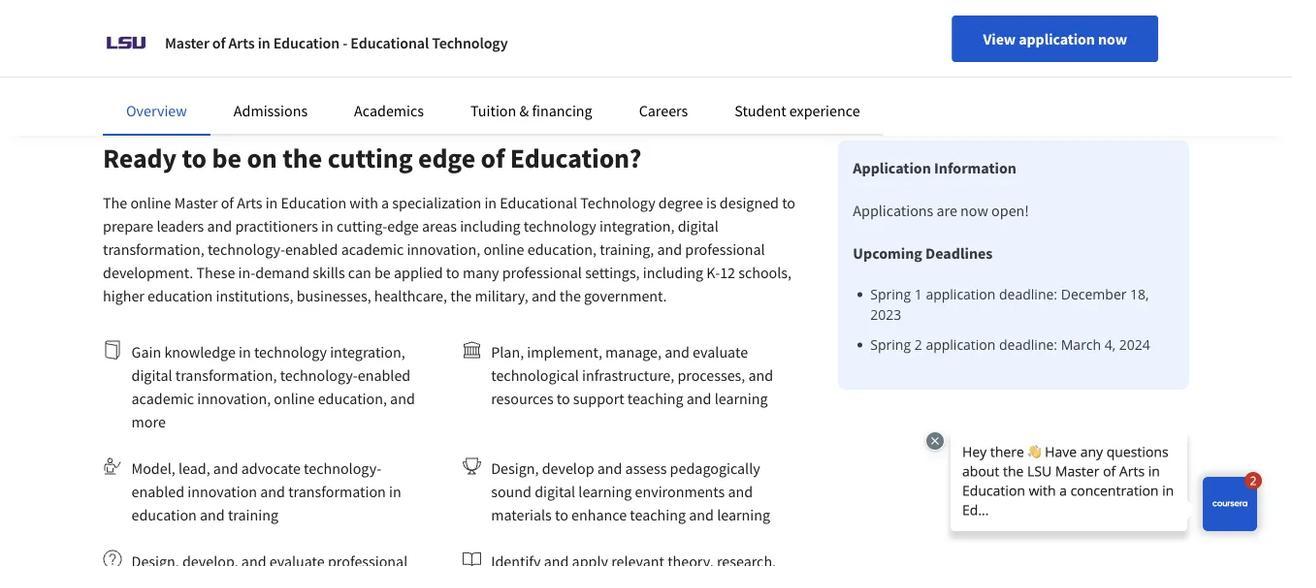 Task type: describe. For each thing, give the bounding box(es) containing it.
manage,
[[605, 342, 662, 362]]

technology inside gain knowledge in technology integration, digital transformation, technology-enabled academic innovation, online education, and more
[[254, 342, 327, 362]]

transformation, inside gain knowledge in technology integration, digital transformation, technology-enabled academic innovation, online education, and more
[[175, 366, 277, 385]]

prepare
[[103, 216, 154, 236]]

upcoming deadlines
[[853, 243, 993, 263]]

cutting-
[[337, 216, 387, 236]]

integration, inside the online master of arts in education with a specialization in educational technology degree is designed to prepare leaders and practitioners in cutting-edge areas including technology integration, digital transformation, technology-enabled academic innovation, online education, training, and professional development. these in-demand skills can be applied to many professional settings, including k-12 schools, higher education institutions, businesses, healthcare, the military, and the government.
[[599, 216, 675, 236]]

student
[[735, 101, 786, 120]]

1 horizontal spatial the
[[450, 286, 472, 306]]

&
[[519, 101, 529, 120]]

applied
[[394, 263, 443, 282]]

application information
[[853, 158, 1017, 178]]

view application now
[[983, 29, 1127, 48]]

gain
[[131, 342, 161, 362]]

technology inside the online master of arts in education with a specialization in educational technology degree is designed to prepare leaders and practitioners in cutting-edge areas including technology integration, digital transformation, technology-enabled academic innovation, online education, training, and professional development. these in-demand skills can be applied to many professional settings, including k-12 schools, higher education institutions, businesses, healthcare, the military, and the government.
[[580, 193, 655, 212]]

infrastructure,
[[582, 366, 674, 385]]

innovation, inside the online master of arts in education with a specialization in educational technology degree is designed to prepare leaders and practitioners in cutting-edge areas including technology integration, digital transformation, technology-enabled academic innovation, online education, training, and professional development. these in-demand skills can be applied to many professional settings, including k-12 schools, higher education institutions, businesses, healthcare, the military, and the government.
[[407, 240, 480, 259]]

1 horizontal spatial including
[[643, 263, 703, 282]]

list containing spring 1 application deadline: december 18, 2023
[[861, 284, 1174, 355]]

in up practitioners
[[265, 193, 278, 212]]

digital inside gain knowledge in technology integration, digital transformation, technology-enabled academic innovation, online education, and more
[[131, 366, 172, 385]]

degree
[[658, 193, 703, 212]]

gain knowledge in technology integration, digital transformation, technology-enabled academic innovation, online education, and more
[[131, 342, 415, 432]]

education inside the online master of arts in education with a specialization in educational technology degree is designed to prepare leaders and practitioners in cutting-edge areas including technology integration, digital transformation, technology-enabled academic innovation, online education, training, and professional development. these in-demand skills can be applied to many professional settings, including k-12 schools, higher education institutions, businesses, healthcare, the military, and the government.
[[281, 193, 346, 212]]

overview link
[[126, 101, 187, 120]]

4,
[[1105, 336, 1116, 354]]

digital inside design, develop and assess pedagogically sound digital learning environments and materials to enhance teaching and learning
[[535, 482, 575, 501]]

0 horizontal spatial be
[[212, 141, 241, 175]]

to right designed
[[782, 193, 795, 212]]

educational inside the online master of arts in education with a specialization in educational technology degree is designed to prepare leaders and practitioners in cutting-edge areas including technology integration, digital transformation, technology-enabled academic innovation, online education, training, and professional development. these in-demand skills can be applied to many professional settings, including k-12 schools, higher education institutions, businesses, healthcare, the military, and the government.
[[500, 193, 577, 212]]

to left many
[[446, 263, 459, 282]]

2
[[914, 336, 922, 354]]

0 vertical spatial edge
[[418, 141, 475, 175]]

in inside gain knowledge in technology integration, digital transformation, technology-enabled academic innovation, online education, and more
[[239, 342, 251, 362]]

experience
[[789, 101, 860, 120]]

careers link
[[639, 101, 688, 120]]

higher
[[103, 286, 144, 306]]

technological
[[491, 366, 579, 385]]

application for march
[[926, 336, 996, 354]]

sound
[[491, 482, 531, 501]]

2023
[[870, 306, 901, 324]]

of inside the online master of arts in education with a specialization in educational technology degree is designed to prepare leaders and practitioners in cutting-edge areas including technology integration, digital transformation, technology-enabled academic innovation, online education, training, and professional development. these in-demand skills can be applied to many professional settings, including k-12 schools, higher education institutions, businesses, healthcare, the military, and the government.
[[221, 193, 234, 212]]

spring for spring 2 application deadline: march 4, 2024
[[870, 336, 911, 354]]

training,
[[600, 240, 654, 259]]

0 horizontal spatial technology
[[432, 33, 508, 52]]

enhance
[[571, 505, 627, 525]]

institutions,
[[216, 286, 293, 306]]

now for are
[[960, 201, 988, 220]]

cutting
[[328, 141, 413, 175]]

education inside the online master of arts in education with a specialization in educational technology degree is designed to prepare leaders and practitioners in cutting-edge areas including technology integration, digital transformation, technology-enabled academic innovation, online education, training, and professional development. these in-demand skills can be applied to many professional settings, including k-12 schools, higher education institutions, businesses, healthcare, the military, and the government.
[[148, 286, 213, 306]]

view
[[983, 29, 1016, 48]]

deadlines
[[925, 243, 993, 263]]

edge inside the online master of arts in education with a specialization in educational technology degree is designed to prepare leaders and practitioners in cutting-edge areas including technology integration, digital transformation, technology-enabled academic innovation, online education, training, and professional development. these in-demand skills can be applied to many professional settings, including k-12 schools, higher education institutions, businesses, healthcare, the military, and the government.
[[387, 216, 419, 236]]

demand
[[255, 263, 309, 282]]

march
[[1061, 336, 1101, 354]]

tuition & financing link
[[470, 101, 592, 120]]

support
[[573, 389, 624, 408]]

areas
[[422, 216, 457, 236]]

0 vertical spatial professional
[[685, 240, 765, 259]]

0 vertical spatial education
[[273, 33, 340, 52]]

view application now button
[[952, 16, 1158, 62]]

in-
[[238, 263, 255, 282]]

application for december
[[926, 285, 996, 304]]

overview
[[126, 101, 187, 120]]

lead,
[[178, 459, 210, 478]]

1 vertical spatial learning
[[578, 482, 632, 501]]

1
[[914, 285, 922, 304]]

application
[[853, 158, 931, 178]]

materials
[[491, 505, 552, 525]]

1 vertical spatial of
[[481, 141, 505, 175]]

designed
[[720, 193, 779, 212]]

specialization
[[392, 193, 481, 212]]

government.
[[584, 286, 667, 306]]

education inside model, lead, and advocate technology- enabled innovation and transformation in education and training
[[131, 505, 197, 525]]

master of arts in education - educational technology
[[165, 33, 508, 52]]

is
[[706, 193, 717, 212]]

develop
[[542, 459, 594, 478]]

technology- inside gain knowledge in technology integration, digital transformation, technology-enabled academic innovation, online education, and more
[[280, 366, 358, 385]]

2 horizontal spatial the
[[559, 286, 581, 306]]

technology inside the online master of arts in education with a specialization in educational technology degree is designed to prepare leaders and practitioners in cutting-edge areas including technology integration, digital transformation, technology-enabled academic innovation, online education, training, and professional development. these in-demand skills can be applied to many professional settings, including k-12 schools, higher education institutions, businesses, healthcare, the military, and the government.
[[524, 216, 596, 236]]

knowledge
[[164, 342, 236, 362]]

model,
[[131, 459, 175, 478]]

plan, implement, manage, and evaluate technological infrastructure, processes, and resources to support teaching and learning
[[491, 342, 773, 408]]

design,
[[491, 459, 539, 478]]

schools,
[[738, 263, 792, 282]]

a
[[381, 193, 389, 212]]

to inside design, develop and assess pedagogically sound digital learning environments and materials to enhance teaching and learning
[[555, 505, 568, 525]]

the online master of arts in education with a specialization in educational technology degree is designed to prepare leaders and practitioners in cutting-edge areas including technology integration, digital transformation, technology-enabled academic innovation, online education, training, and professional development. these in-demand skills can be applied to many professional settings, including k-12 schools, higher education institutions, businesses, healthcare, the military, and the government.
[[103, 193, 795, 306]]

careers
[[639, 101, 688, 120]]

skills
[[313, 263, 345, 282]]

financing
[[532, 101, 592, 120]]

2 vertical spatial learning
[[717, 505, 770, 525]]

be inside the online master of arts in education with a specialization in educational technology degree is designed to prepare leaders and practitioners in cutting-edge areas including technology integration, digital transformation, technology-enabled academic innovation, online education, training, and professional development. these in-demand skills can be applied to many professional settings, including k-12 schools, higher education institutions, businesses, healthcare, the military, and the government.
[[374, 263, 391, 282]]

student experience
[[735, 101, 860, 120]]

ready
[[103, 141, 177, 175]]

businesses,
[[297, 286, 371, 306]]

education, inside the online master of arts in education with a specialization in educational technology degree is designed to prepare leaders and practitioners in cutting-edge areas including technology integration, digital transformation, technology-enabled academic innovation, online education, training, and professional development. these in-demand skills can be applied to many professional settings, including k-12 schools, higher education institutions, businesses, healthcare, the military, and the government.
[[527, 240, 597, 259]]

open!
[[991, 201, 1029, 220]]

implement,
[[527, 342, 602, 362]]

upcoming
[[853, 243, 922, 263]]



Task type: locate. For each thing, give the bounding box(es) containing it.
admissions
[[234, 101, 308, 120]]

1 horizontal spatial education,
[[527, 240, 597, 259]]

1 horizontal spatial online
[[274, 389, 315, 408]]

1 vertical spatial professional
[[502, 263, 582, 282]]

education, up settings,
[[527, 240, 597, 259]]

resources
[[491, 389, 554, 408]]

2 horizontal spatial enabled
[[358, 366, 411, 385]]

0 vertical spatial academic
[[341, 240, 404, 259]]

of right louisiana state university logo
[[212, 33, 225, 52]]

advocate
[[241, 459, 301, 478]]

0 vertical spatial learning
[[715, 389, 768, 408]]

teaching inside plan, implement, manage, and evaluate technological infrastructure, processes, and resources to support teaching and learning
[[627, 389, 683, 408]]

0 vertical spatial education
[[148, 286, 213, 306]]

0 horizontal spatial online
[[130, 193, 171, 212]]

integration, down the businesses, in the left bottom of the page
[[330, 342, 405, 362]]

education down model,
[[131, 505, 197, 525]]

1 vertical spatial deadline:
[[999, 336, 1057, 354]]

louisiana state university logo image
[[103, 19, 149, 66]]

professional up 12
[[685, 240, 765, 259]]

enabled down healthcare,
[[358, 366, 411, 385]]

these
[[196, 263, 235, 282]]

0 vertical spatial of
[[212, 33, 225, 52]]

1 vertical spatial integration,
[[330, 342, 405, 362]]

0 vertical spatial including
[[460, 216, 520, 236]]

1 vertical spatial including
[[643, 263, 703, 282]]

technology
[[432, 33, 508, 52], [580, 193, 655, 212]]

teaching down infrastructure, on the bottom
[[627, 389, 683, 408]]

in right transformation
[[389, 482, 401, 501]]

1 vertical spatial edge
[[387, 216, 419, 236]]

deadline:
[[999, 285, 1057, 304], [999, 336, 1057, 354]]

academics link
[[354, 101, 424, 120]]

to right ready
[[182, 141, 207, 175]]

list
[[861, 284, 1174, 355]]

integration, inside gain knowledge in technology integration, digital transformation, technology-enabled academic innovation, online education, and more
[[330, 342, 405, 362]]

academic up more
[[131, 389, 194, 408]]

application right 2
[[926, 336, 996, 354]]

1 vertical spatial digital
[[131, 366, 172, 385]]

deadline: up spring 2 application deadline: march 4, 2024 list item
[[999, 285, 1057, 304]]

education left -
[[273, 33, 340, 52]]

academic
[[341, 240, 404, 259], [131, 389, 194, 408]]

education down development.
[[148, 286, 213, 306]]

0 vertical spatial deadline:
[[999, 285, 1057, 304]]

spring for spring 1 application deadline: december 18, 2023
[[870, 285, 911, 304]]

enabled inside the online master of arts in education with a specialization in educational technology degree is designed to prepare leaders and practitioners in cutting-edge areas including technology integration, digital transformation, technology-enabled academic innovation, online education, training, and professional development. these in-demand skills can be applied to many professional settings, including k-12 schools, higher education institutions, businesses, healthcare, the military, and the government.
[[285, 240, 338, 259]]

including up many
[[460, 216, 520, 236]]

on
[[247, 141, 277, 175]]

2 vertical spatial technology-
[[304, 459, 381, 478]]

technology up training,
[[580, 193, 655, 212]]

0 vertical spatial digital
[[678, 216, 718, 236]]

2 vertical spatial online
[[274, 389, 315, 408]]

digital down the gain
[[131, 366, 172, 385]]

2 vertical spatial of
[[221, 193, 234, 212]]

1 spring from the top
[[870, 285, 911, 304]]

the
[[282, 141, 322, 175], [450, 286, 472, 306], [559, 286, 581, 306]]

to inside plan, implement, manage, and evaluate technological infrastructure, processes, and resources to support teaching and learning
[[557, 389, 570, 408]]

arts up practitioners
[[237, 193, 262, 212]]

1 horizontal spatial digital
[[535, 482, 575, 501]]

digital inside the online master of arts in education with a specialization in educational technology degree is designed to prepare leaders and practitioners in cutting-edge areas including technology integration, digital transformation, technology-enabled academic innovation, online education, training, and professional development. these in-demand skills can be applied to many professional settings, including k-12 schools, higher education institutions, businesses, healthcare, the military, and the government.
[[678, 216, 718, 236]]

enabled up skills
[[285, 240, 338, 259]]

model, lead, and advocate technology- enabled innovation and transformation in education and training
[[131, 459, 401, 525]]

spring 1 application deadline: december 18, 2023
[[870, 285, 1149, 324]]

1 deadline: from the top
[[999, 285, 1057, 304]]

evaluate
[[693, 342, 748, 362]]

deadline: for march
[[999, 336, 1057, 354]]

18,
[[1130, 285, 1149, 304]]

now
[[1098, 29, 1127, 48], [960, 201, 988, 220]]

technology down 'institutions,'
[[254, 342, 327, 362]]

educational right -
[[351, 33, 429, 52]]

2 vertical spatial enabled
[[131, 482, 184, 501]]

1 vertical spatial online
[[483, 240, 524, 259]]

2 deadline: from the top
[[999, 336, 1057, 354]]

can
[[348, 263, 371, 282]]

innovation, down areas
[[407, 240, 480, 259]]

1 vertical spatial master
[[174, 193, 218, 212]]

learning up enhance
[[578, 482, 632, 501]]

of down 'tuition'
[[481, 141, 505, 175]]

master right louisiana state university logo
[[165, 33, 209, 52]]

academic inside the online master of arts in education with a specialization in educational technology degree is designed to prepare leaders and practitioners in cutting-edge areas including technology integration, digital transformation, technology-enabled academic innovation, online education, training, and professional development. these in-demand skills can be applied to many professional settings, including k-12 schools, higher education institutions, businesses, healthcare, the military, and the government.
[[341, 240, 404, 259]]

2 vertical spatial digital
[[535, 482, 575, 501]]

0 horizontal spatial now
[[960, 201, 988, 220]]

1 vertical spatial innovation,
[[197, 389, 271, 408]]

2 horizontal spatial digital
[[678, 216, 718, 236]]

online inside gain knowledge in technology integration, digital transformation, technology-enabled academic innovation, online education, and more
[[274, 389, 315, 408]]

including left k-
[[643, 263, 703, 282]]

education,
[[527, 240, 597, 259], [318, 389, 387, 408]]

learning
[[715, 389, 768, 408], [578, 482, 632, 501], [717, 505, 770, 525]]

1 horizontal spatial academic
[[341, 240, 404, 259]]

1 horizontal spatial now
[[1098, 29, 1127, 48]]

1 vertical spatial technology
[[254, 342, 327, 362]]

spring 2 application deadline: march 4, 2024 list item
[[870, 335, 1174, 355]]

in right specialization
[[484, 193, 497, 212]]

to
[[182, 141, 207, 175], [782, 193, 795, 212], [446, 263, 459, 282], [557, 389, 570, 408], [555, 505, 568, 525]]

settings,
[[585, 263, 640, 282]]

1 horizontal spatial technology
[[524, 216, 596, 236]]

0 vertical spatial educational
[[351, 33, 429, 52]]

0 horizontal spatial including
[[460, 216, 520, 236]]

teaching
[[627, 389, 683, 408], [630, 505, 686, 525]]

1 vertical spatial transformation,
[[175, 366, 277, 385]]

academic down "cutting-"
[[341, 240, 404, 259]]

spring 2 application deadline: march 4, 2024
[[870, 336, 1150, 354]]

tuition & financing
[[470, 101, 592, 120]]

practitioners
[[235, 216, 318, 236]]

deadline: for december
[[999, 285, 1057, 304]]

1 vertical spatial enabled
[[358, 366, 411, 385]]

transformation, down knowledge
[[175, 366, 277, 385]]

1 vertical spatial arts
[[237, 193, 262, 212]]

academic inside gain knowledge in technology integration, digital transformation, technology-enabled academic innovation, online education, and more
[[131, 389, 194, 408]]

and inside gain knowledge in technology integration, digital transformation, technology-enabled academic innovation, online education, and more
[[390, 389, 415, 408]]

1 vertical spatial teaching
[[630, 505, 686, 525]]

enabled down model,
[[131, 482, 184, 501]]

application down deadlines
[[926, 285, 996, 304]]

0 horizontal spatial enabled
[[131, 482, 184, 501]]

transformation, up development.
[[103, 240, 204, 259]]

technology- inside the online master of arts in education with a specialization in educational technology degree is designed to prepare leaders and practitioners in cutting-edge areas including technology integration, digital transformation, technology-enabled academic innovation, online education, training, and professional development. these in-demand skills can be applied to many professional settings, including k-12 schools, higher education institutions, businesses, healthcare, the military, and the government.
[[207, 240, 285, 259]]

and
[[207, 216, 232, 236], [657, 240, 682, 259], [531, 286, 556, 306], [665, 342, 690, 362], [748, 366, 773, 385], [390, 389, 415, 408], [687, 389, 711, 408], [213, 459, 238, 478], [597, 459, 622, 478], [260, 482, 285, 501], [728, 482, 753, 501], [200, 505, 225, 525], [689, 505, 714, 525]]

the right on at the top of page
[[282, 141, 322, 175]]

1 vertical spatial education,
[[318, 389, 387, 408]]

0 horizontal spatial innovation,
[[197, 389, 271, 408]]

online up advocate
[[274, 389, 315, 408]]

1 horizontal spatial integration,
[[599, 216, 675, 236]]

application
[[1019, 29, 1095, 48], [926, 285, 996, 304], [926, 336, 996, 354]]

1 vertical spatial education
[[281, 193, 346, 212]]

learning inside plan, implement, manage, and evaluate technological infrastructure, processes, and resources to support teaching and learning
[[715, 389, 768, 408]]

1 vertical spatial education
[[131, 505, 197, 525]]

technology- up transformation
[[304, 459, 381, 478]]

training
[[228, 505, 278, 525]]

0 vertical spatial master
[[165, 33, 209, 52]]

2024
[[1119, 336, 1150, 354]]

2 spring from the top
[[870, 336, 911, 354]]

edge down the a
[[387, 216, 419, 236]]

leaders
[[157, 216, 204, 236]]

online
[[130, 193, 171, 212], [483, 240, 524, 259], [274, 389, 315, 408]]

1 horizontal spatial professional
[[685, 240, 765, 259]]

arts
[[228, 33, 255, 52], [237, 193, 262, 212]]

plan,
[[491, 342, 524, 362]]

innovation, down knowledge
[[197, 389, 271, 408]]

0 vertical spatial now
[[1098, 29, 1127, 48]]

digital
[[678, 216, 718, 236], [131, 366, 172, 385], [535, 482, 575, 501]]

0 vertical spatial innovation,
[[407, 240, 480, 259]]

technology- inside model, lead, and advocate technology- enabled innovation and transformation in education and training
[[304, 459, 381, 478]]

online up many
[[483, 240, 524, 259]]

student experience link
[[735, 101, 860, 120]]

learning down processes,
[[715, 389, 768, 408]]

1 vertical spatial now
[[960, 201, 988, 220]]

now for application
[[1098, 29, 1127, 48]]

0 horizontal spatial educational
[[351, 33, 429, 52]]

processes,
[[677, 366, 745, 385]]

many
[[463, 263, 499, 282]]

be right can
[[374, 263, 391, 282]]

0 vertical spatial application
[[1019, 29, 1095, 48]]

innovation,
[[407, 240, 480, 259], [197, 389, 271, 408]]

the
[[103, 193, 127, 212]]

the down many
[[450, 286, 472, 306]]

1 horizontal spatial educational
[[500, 193, 577, 212]]

online up prepare
[[130, 193, 171, 212]]

of
[[212, 33, 225, 52], [481, 141, 505, 175], [221, 193, 234, 212]]

environments
[[635, 482, 725, 501]]

be left on at the top of page
[[212, 141, 241, 175]]

to left enhance
[[555, 505, 568, 525]]

0 vertical spatial technology
[[524, 216, 596, 236]]

0 vertical spatial integration,
[[599, 216, 675, 236]]

edge up specialization
[[418, 141, 475, 175]]

education, inside gain knowledge in technology integration, digital transformation, technology-enabled academic innovation, online education, and more
[[318, 389, 387, 408]]

academics
[[354, 101, 424, 120]]

0 vertical spatial arts
[[228, 33, 255, 52]]

educational down the 'education?'
[[500, 193, 577, 212]]

application inside view application now button
[[1019, 29, 1095, 48]]

professional up military,
[[502, 263, 582, 282]]

k-
[[707, 263, 720, 282]]

military,
[[475, 286, 528, 306]]

arts inside the online master of arts in education with a specialization in educational technology degree is designed to prepare leaders and practitioners in cutting-edge areas including technology integration, digital transformation, technology-enabled academic innovation, online education, training, and professional development. these in-demand skills can be applied to many professional settings, including k-12 schools, higher education institutions, businesses, healthcare, the military, and the government.
[[237, 193, 262, 212]]

0 vertical spatial teaching
[[627, 389, 683, 408]]

technology-
[[207, 240, 285, 259], [280, 366, 358, 385], [304, 459, 381, 478]]

0 horizontal spatial technology
[[254, 342, 327, 362]]

enabled
[[285, 240, 338, 259], [358, 366, 411, 385], [131, 482, 184, 501]]

in
[[258, 33, 270, 52], [265, 193, 278, 212], [484, 193, 497, 212], [321, 216, 333, 236], [239, 342, 251, 362], [389, 482, 401, 501]]

with
[[350, 193, 378, 212]]

in right knowledge
[[239, 342, 251, 362]]

applications
[[853, 201, 933, 220]]

technology up 'tuition'
[[432, 33, 508, 52]]

1 vertical spatial technology
[[580, 193, 655, 212]]

1 vertical spatial educational
[[500, 193, 577, 212]]

innovation
[[187, 482, 257, 501]]

december
[[1061, 285, 1127, 304]]

application inside spring 2 application deadline: march 4, 2024 list item
[[926, 336, 996, 354]]

master inside the online master of arts in education with a specialization in educational technology degree is designed to prepare leaders and practitioners in cutting-edge areas including technology integration, digital transformation, technology-enabled academic innovation, online education, training, and professional development. these in-demand skills can be applied to many professional settings, including k-12 schools, higher education institutions, businesses, healthcare, the military, and the government.
[[174, 193, 218, 212]]

1 vertical spatial technology-
[[280, 366, 358, 385]]

transformation
[[288, 482, 386, 501]]

innovation, inside gain knowledge in technology integration, digital transformation, technology-enabled academic innovation, online education, and more
[[197, 389, 271, 408]]

information
[[934, 158, 1017, 178]]

in up admissions link
[[258, 33, 270, 52]]

to left support
[[557, 389, 570, 408]]

application right the view at the top right of the page
[[1019, 29, 1095, 48]]

0 vertical spatial transformation,
[[103, 240, 204, 259]]

now inside button
[[1098, 29, 1127, 48]]

in left "cutting-"
[[321, 216, 333, 236]]

integration, up training,
[[599, 216, 675, 236]]

professional
[[685, 240, 765, 259], [502, 263, 582, 282]]

0 vertical spatial be
[[212, 141, 241, 175]]

0 horizontal spatial education,
[[318, 389, 387, 408]]

0 horizontal spatial integration,
[[330, 342, 405, 362]]

2 vertical spatial application
[[926, 336, 996, 354]]

enabled inside model, lead, and advocate technology- enabled innovation and transformation in education and training
[[131, 482, 184, 501]]

applications are now open!
[[853, 201, 1029, 220]]

-
[[343, 33, 348, 52]]

digital down develop
[[535, 482, 575, 501]]

technology- down the businesses, in the left bottom of the page
[[280, 366, 358, 385]]

digital down is at right top
[[678, 216, 718, 236]]

master up leaders
[[174, 193, 218, 212]]

1 horizontal spatial be
[[374, 263, 391, 282]]

1 vertical spatial be
[[374, 263, 391, 282]]

education, up transformation
[[318, 389, 387, 408]]

assess
[[625, 459, 667, 478]]

enabled inside gain knowledge in technology integration, digital transformation, technology-enabled academic innovation, online education, and more
[[358, 366, 411, 385]]

0 horizontal spatial professional
[[502, 263, 582, 282]]

0 horizontal spatial academic
[[131, 389, 194, 408]]

spring left 2
[[870, 336, 911, 354]]

0 vertical spatial online
[[130, 193, 171, 212]]

pedagogically
[[670, 459, 760, 478]]

teaching inside design, develop and assess pedagogically sound digital learning environments and materials to enhance teaching and learning
[[630, 505, 686, 525]]

deadline: down "spring 1 application deadline: december 18, 2023" list item on the right bottom
[[999, 336, 1057, 354]]

0 horizontal spatial digital
[[131, 366, 172, 385]]

spring up '2023'
[[870, 285, 911, 304]]

in inside model, lead, and advocate technology- enabled innovation and transformation in education and training
[[389, 482, 401, 501]]

development.
[[103, 263, 193, 282]]

technology- up in-
[[207, 240, 285, 259]]

1 vertical spatial academic
[[131, 389, 194, 408]]

0 vertical spatial education,
[[527, 240, 597, 259]]

education up practitioners
[[281, 193, 346, 212]]

ready to be on the cutting edge of education?
[[103, 141, 653, 175]]

edge
[[418, 141, 475, 175], [387, 216, 419, 236]]

design, develop and assess pedagogically sound digital learning environments and materials to enhance teaching and learning
[[491, 459, 770, 525]]

admissions link
[[234, 101, 308, 120]]

1 vertical spatial application
[[926, 285, 996, 304]]

technology down the 'education?'
[[524, 216, 596, 236]]

including
[[460, 216, 520, 236], [643, 263, 703, 282]]

healthcare,
[[374, 286, 447, 306]]

transformation, inside the online master of arts in education with a specialization in educational technology degree is designed to prepare leaders and practitioners in cutting-edge areas including technology integration, digital transformation, technology-enabled academic innovation, online education, training, and professional development. these in-demand skills can be applied to many professional settings, including k-12 schools, higher education institutions, businesses, healthcare, the military, and the government.
[[103, 240, 204, 259]]

deadline: inside "spring 1 application deadline: december 18, 2023"
[[999, 285, 1057, 304]]

1 horizontal spatial innovation,
[[407, 240, 480, 259]]

0 vertical spatial technology-
[[207, 240, 285, 259]]

education?
[[510, 141, 642, 175]]

the left government.
[[559, 286, 581, 306]]

master
[[165, 33, 209, 52], [174, 193, 218, 212]]

12
[[720, 263, 735, 282]]

spring 1 application deadline: december 18, 2023 list item
[[870, 284, 1174, 325]]

learning down pedagogically on the right of page
[[717, 505, 770, 525]]

arts up admissions
[[228, 33, 255, 52]]

are
[[936, 201, 957, 220]]

more
[[131, 412, 166, 432]]

application inside "spring 1 application deadline: december 18, 2023"
[[926, 285, 996, 304]]

2 horizontal spatial online
[[483, 240, 524, 259]]

0 horizontal spatial the
[[282, 141, 322, 175]]

1 horizontal spatial technology
[[580, 193, 655, 212]]

1 horizontal spatial enabled
[[285, 240, 338, 259]]

spring inside "spring 1 application deadline: december 18, 2023"
[[870, 285, 911, 304]]

of up these
[[221, 193, 234, 212]]

1 vertical spatial spring
[[870, 336, 911, 354]]

0 vertical spatial enabled
[[285, 240, 338, 259]]

0 vertical spatial technology
[[432, 33, 508, 52]]

tuition
[[470, 101, 516, 120]]

teaching down environments
[[630, 505, 686, 525]]

0 vertical spatial spring
[[870, 285, 911, 304]]



Task type: vqa. For each thing, say whether or not it's contained in the screenshot.
digital in the The online Master of Arts in Education with a specialization in Educational Technology degree is designed to prepare leaders and practitioners in cutting-edge areas including technology integration, digital transformation, technology-enabled academic innovation, online education, training, and professional development. These in-demand skills can be applied to many professional settings, including K-12 schools, higher education institutions, businesses, healthcare, the military, and the government.
yes



